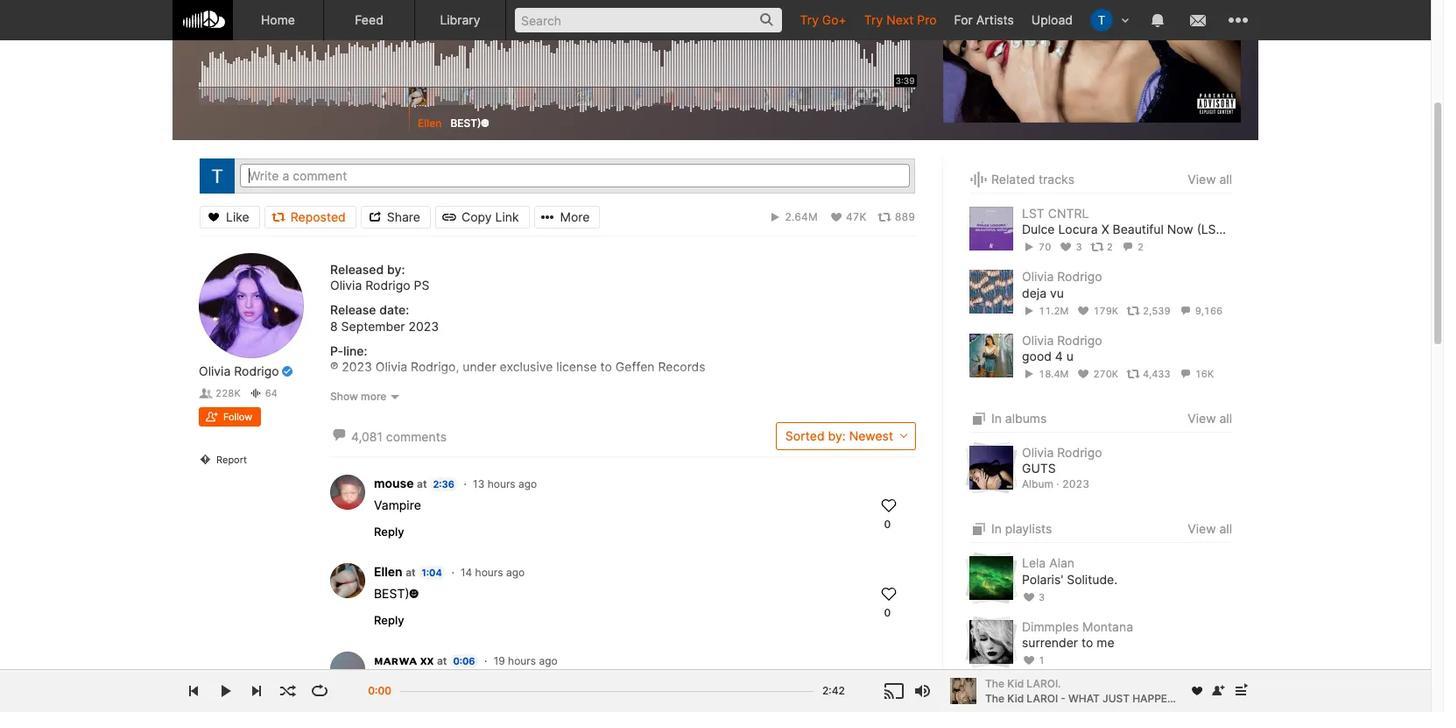 Task type: describe. For each thing, give the bounding box(es) containing it.
slay
[[374, 675, 405, 689]]

track stats element for deja vu element on the right top of the page
[[1023, 301, 1233, 320]]

copy
[[462, 209, 492, 224]]

ellen at 1:04 · 14 hours ago
[[374, 564, 525, 579]]

track stats element for dulce locura x beautiful now (lst cntrl mashup) [calendario de adviento] element
[[1023, 238, 1233, 257]]

in playlists
[[992, 522, 1053, 537]]

1:04 link
[[418, 566, 446, 580]]

mouse
[[374, 476, 414, 491]]

2 all from the top
[[1220, 411, 1233, 426]]

ellen for ellen at 1:04 · 14 hours ago
[[374, 564, 403, 579]]

solitude.
[[1068, 572, 1118, 587]]

2,539 link
[[1127, 305, 1171, 317]]

270k
[[1094, 368, 1119, 380]]

set image for in playlists
[[970, 519, 988, 540]]

view for lela alan
[[1188, 522, 1217, 536]]

2 for 1st 2 link
[[1107, 241, 1114, 254]]

dimmples montana link
[[1023, 619, 1134, 634]]

montana
[[1083, 619, 1134, 634]]

show more
[[330, 390, 387, 403]]

1
[[1039, 655, 1046, 667]]

for artists link
[[946, 0, 1023, 39]]

lela alan link
[[1023, 556, 1075, 571]]

· for vampire
[[464, 477, 467, 491]]

reply for vampire
[[374, 525, 404, 539]]

13
[[473, 477, 485, 491]]

try go+ link
[[792, 0, 856, 39]]

next up image
[[1231, 681, 1252, 702]]

try next pro
[[865, 12, 937, 27]]

rodrigo inside released by: olivia rodrigo ps
[[366, 278, 411, 293]]

270k link
[[1077, 368, 1119, 380]]

2:42
[[823, 684, 846, 698]]

lela
[[1023, 556, 1046, 571]]

1 link
[[1023, 655, 1046, 667]]

upload
[[1032, 12, 1073, 27]]

8
[[330, 319, 338, 333]]

olivia rodrigo guts album · 2023
[[1023, 445, 1103, 490]]

album ·
[[1023, 477, 1060, 490]]

to inside "dimmples montana surrender to me 1"
[[1082, 635, 1094, 650]]

cntrl
[[1049, 206, 1089, 221]]

for artists
[[955, 12, 1015, 27]]

laroi.
[[1027, 677, 1062, 690]]

good 4 u link
[[1023, 349, 1074, 365]]

9,166
[[1196, 305, 1223, 317]]

pro
[[918, 12, 937, 27]]

exclusive
[[500, 359, 553, 374]]

to inside p-line: ℗ 2023 olivia rodrigo, under exclusive license to geffen records
[[601, 359, 612, 374]]

2 view all from the top
[[1188, 411, 1233, 426]]

olivia rodrigo link for good 4 u
[[1023, 333, 1103, 348]]

library
[[440, 12, 481, 27]]

try next pro link
[[856, 0, 946, 39]]

me
[[1097, 635, 1115, 650]]

playlists
[[1006, 522, 1053, 537]]

2:36
[[433, 478, 455, 491]]

sorted
[[786, 428, 825, 443]]

in albums
[[992, 411, 1047, 426]]

16k link
[[1179, 368, 1215, 380]]

olivia rodrigo link up 228k
[[199, 364, 279, 380]]

library link
[[415, 0, 506, 40]]

at inside ᴍᴀʀᴡᴀ xx at 0:06 · 19 hours ago
[[437, 654, 447, 668]]

guts link
[[1023, 461, 1057, 477]]

p-
[[330, 343, 343, 358]]

polaris'
[[1023, 572, 1064, 587]]

the kid laroi - what just happened link
[[986, 691, 1190, 707]]

0 horizontal spatial 3 link
[[1023, 591, 1046, 603]]

3 inside track stats element
[[1076, 241, 1083, 254]]

soap
[[1023, 683, 1051, 698]]

ago for best)☻
[[506, 566, 525, 579]]

p-line: ℗ 2023 olivia rodrigo, under exclusive license to geffen records
[[330, 343, 706, 374]]

rodrigo up the 64 "link"
[[234, 364, 279, 379]]

· inside ᴍᴀʀᴡᴀ xx at 0:06 · 19 hours ago
[[485, 654, 488, 668]]

license
[[557, 359, 597, 374]]

olivia rodrigo link for guts
[[1023, 445, 1103, 460]]

surrender to me element
[[970, 620, 1014, 664]]

℗
[[330, 359, 339, 374]]

2:36 link
[[430, 477, 458, 491]]

track stats element containing 2.64m
[[601, 205, 916, 228]]

16k
[[1196, 368, 1215, 380]]

lst cntrl link
[[1023, 206, 1089, 221]]

70
[[1039, 241, 1052, 254]]

rodrigo for good
[[1058, 333, 1103, 348]]

geffen
[[616, 359, 655, 374]]

dulce locura x beautiful now (lst cntrl mashup) [calendario de adviento] element
[[970, 207, 1014, 251]]

1 horizontal spatial ellen link
[[409, 105, 442, 131]]

comments
[[386, 429, 447, 444]]

feed
[[355, 12, 384, 27]]

sound image
[[970, 169, 988, 190]]

in for in albums
[[992, 411, 1002, 426]]

2 for second 2 link from the left
[[1138, 241, 1144, 254]]

the kid laroi. the kid laroi - what just happened
[[986, 677, 1190, 705]]

0 for ᴍᴀʀᴡᴀ xx
[[885, 695, 892, 708]]

ago inside ᴍᴀʀᴡᴀ xx at 0:06 · 19 hours ago
[[539, 654, 558, 668]]

the kid laroi - what just happened element
[[951, 678, 977, 705]]

· for best)☻
[[452, 566, 455, 579]]

olivia rodrigo good 4 u
[[1023, 333, 1103, 364]]

date:
[[380, 303, 409, 318]]

olivia rodrigo link for deja vu
[[1023, 269, 1103, 284]]

records
[[658, 359, 706, 374]]

1 2 link from the left
[[1091, 241, 1114, 254]]

0 horizontal spatial ellen link
[[374, 564, 403, 579]]

the kid laroi. link
[[986, 676, 1181, 691]]

tracks
[[1039, 172, 1075, 187]]

copy link button
[[435, 205, 530, 228]]

olivia inside p-line: ℗ 2023 olivia rodrigo, under exclusive license to geffen records
[[376, 359, 408, 374]]

2.64m
[[785, 210, 818, 223]]

follow button
[[199, 408, 261, 427]]

4,081 comments
[[351, 429, 447, 444]]

at for ellen
[[406, 566, 416, 579]]

try for try next pro
[[865, 12, 884, 27]]

ago for vampire
[[519, 477, 537, 491]]

ellen for ellen best)☻
[[418, 117, 442, 130]]

surrender to me link
[[1023, 635, 1115, 651]]

4
[[1056, 349, 1064, 364]]

0 for mouse
[[885, 518, 892, 531]]

mouse link
[[374, 476, 414, 491]]



Task type: locate. For each thing, give the bounding box(es) containing it.
2 try from the left
[[865, 12, 884, 27]]

ellen link
[[409, 105, 442, 131], [374, 564, 403, 579]]

ago inside mouse at 2:36 · 13 hours ago
[[519, 477, 537, 491]]

by: right the sorted
[[829, 428, 846, 443]]

rodrigo up u
[[1058, 333, 1103, 348]]

olivia inside olivia rodrigo guts album · 2023
[[1023, 445, 1054, 460]]

try for try go+
[[800, 12, 819, 27]]

artists
[[977, 12, 1015, 27]]

1 vertical spatial view all
[[1188, 411, 1233, 426]]

hours right 13
[[488, 477, 516, 491]]

set image for in albums
[[970, 408, 988, 429]]

1 in from the top
[[992, 411, 1002, 426]]

polaris' solitude. element
[[970, 557, 1014, 601]]

for
[[955, 12, 973, 27]]

reply
[[374, 525, 404, 539], [374, 613, 404, 627]]

reply link for best)☻
[[374, 613, 404, 627]]

laroi
[[1027, 692, 1059, 705]]

report
[[216, 454, 247, 466]]

hours inside mouse at 2:36 · 13 hours ago
[[488, 477, 516, 491]]

· inside "ellen at 1:04 · 14 hours ago"
[[452, 566, 455, 579]]

in left the playlists
[[992, 522, 1002, 537]]

2
[[1107, 241, 1114, 254], [1138, 241, 1144, 254]]

2 vertical spatial ·
[[485, 654, 488, 668]]

guts
[[1023, 461, 1057, 476]]

1 vertical spatial kid
[[1008, 692, 1024, 705]]

0 vertical spatial ago
[[519, 477, 537, 491]]

hours for vampire
[[488, 477, 516, 491]]

try left go+
[[800, 12, 819, 27]]

olivia for olivia rodrigo deja vu
[[1023, 269, 1054, 284]]

0 vertical spatial view all
[[1188, 172, 1233, 187]]

0 horizontal spatial 2 link
[[1091, 241, 1114, 254]]

3 inside lela alan polaris' solitude. 3
[[1039, 591, 1046, 603]]

0 vertical spatial ·
[[464, 477, 467, 491]]

2 vertical spatial 0
[[885, 695, 892, 708]]

at left 1:04 link
[[406, 566, 416, 579]]

2 in from the top
[[992, 522, 1002, 537]]

like button
[[200, 205, 260, 228]]

vampire
[[374, 498, 421, 512]]

under
[[463, 359, 497, 374]]

0 vertical spatial tara schultz's avatar element
[[1091, 9, 1114, 32]]

11.2m
[[1039, 305, 1069, 317]]

1 try from the left
[[800, 12, 819, 27]]

0 horizontal spatial try
[[800, 12, 819, 27]]

1 horizontal spatial to
[[1082, 635, 1094, 650]]

0:06 link
[[450, 654, 479, 668]]

0 horizontal spatial best)☻
[[374, 586, 419, 601]]

tara schultz's avatar element
[[1091, 9, 1114, 32], [200, 159, 235, 194]]

1 vertical spatial 3 link
[[1023, 591, 1046, 603]]

kid left laroi. on the right of page
[[1008, 677, 1024, 690]]

rodrigo inside olivia rodrigo deja vu
[[1058, 269, 1103, 284]]

olivia inside olivia rodrigo deja vu
[[1023, 269, 1054, 284]]

4,081
[[351, 429, 383, 444]]

xx
[[420, 653, 434, 668]]

2 0 from the top
[[885, 606, 892, 619]]

report link
[[199, 453, 304, 472]]

try left next
[[865, 12, 884, 27]]

reply link for vampire
[[374, 525, 404, 539]]

2 horizontal spatial 2023
[[1063, 477, 1090, 490]]

0 vertical spatial 2023
[[409, 319, 439, 333]]

179k
[[1094, 305, 1119, 317]]

0 vertical spatial reply link
[[374, 525, 404, 539]]

olivia for olivia rodrigo good 4 u
[[1023, 333, 1054, 348]]

1 vertical spatial 0
[[885, 606, 892, 619]]

2 vertical spatial view all
[[1188, 522, 1233, 536]]

all for lela alan
[[1220, 522, 1233, 536]]

1 horizontal spatial 2023
[[409, 319, 439, 333]]

2 kid from the top
[[1008, 692, 1024, 705]]

228k
[[216, 387, 241, 400]]

1 vertical spatial ago
[[506, 566, 525, 579]]

rodrigo for deja
[[1058, 269, 1103, 284]]

4,433 link
[[1127, 368, 1171, 380]]

what
[[1069, 692, 1100, 705]]

september
[[341, 319, 405, 333]]

line:
[[343, 343, 368, 358]]

ago right 14
[[506, 566, 525, 579]]

Search search field
[[515, 8, 783, 32]]

hours inside "ellen at 1:04 · 14 hours ago"
[[475, 566, 504, 579]]

0 vertical spatial kid
[[1008, 677, 1024, 690]]

1 horizontal spatial tara schultz's avatar element
[[1091, 9, 1114, 32]]

view all for lela alan
[[1188, 522, 1233, 536]]

0 vertical spatial reply
[[374, 525, 404, 539]]

3 view all from the top
[[1188, 522, 1233, 536]]

track stats element containing 18.4m
[[1023, 365, 1233, 384]]

reposted
[[291, 209, 346, 224]]

olivia inside released by: olivia rodrigo ps
[[330, 278, 362, 293]]

reposted button
[[264, 205, 356, 228]]

2023 right album ·
[[1063, 477, 1090, 490]]

olivia up good
[[1023, 333, 1054, 348]]

1 horizontal spatial 2
[[1138, 241, 1144, 254]]

related
[[992, 172, 1036, 187]]

0 vertical spatial set image
[[970, 408, 988, 429]]

hours right 19
[[508, 654, 536, 668]]

set image
[[970, 408, 988, 429], [970, 519, 988, 540]]

1 vertical spatial view
[[1188, 411, 1217, 426]]

2 reply link from the top
[[374, 613, 404, 627]]

1 horizontal spatial 3 link
[[1060, 241, 1083, 254]]

2 2 link from the left
[[1121, 241, 1144, 254]]

rodrigo,
[[411, 359, 459, 374]]

alan
[[1050, 556, 1075, 571]]

1 2 from the left
[[1107, 241, 1114, 254]]

ᴍᴀʀᴡᴀ xx link
[[374, 653, 434, 668]]

try
[[800, 12, 819, 27], [865, 12, 884, 27]]

2023 down date:
[[409, 319, 439, 333]]

0 horizontal spatial by:
[[387, 262, 405, 277]]

in left albums
[[992, 411, 1002, 426]]

1 vertical spatial the
[[986, 692, 1005, 705]]

hours for best)☻
[[475, 566, 504, 579]]

1 vertical spatial best)☻
[[374, 586, 419, 601]]

ellen's avatar element
[[330, 563, 365, 598]]

set image left in playlists
[[970, 519, 988, 540]]

1 vertical spatial tara schultz's avatar element
[[200, 159, 235, 194]]

2023 inside p-line: ℗ 2023 olivia rodrigo, under exclusive license to geffen records
[[342, 359, 372, 374]]

1 vertical spatial to
[[1082, 635, 1094, 650]]

2023 down line:
[[342, 359, 372, 374]]

2023 for olivia rodrigo guts album · 2023
[[1063, 477, 1090, 490]]

all for lst cntrl
[[1220, 172, 1233, 187]]

1 vertical spatial reply
[[374, 613, 404, 627]]

go+
[[823, 12, 847, 27]]

2 vertical spatial hours
[[508, 654, 536, 668]]

ago
[[519, 477, 537, 491], [506, 566, 525, 579], [539, 654, 558, 668]]

related tracks
[[992, 172, 1075, 187]]

view all for lst cntrl
[[1188, 172, 1233, 187]]

4,433
[[1144, 368, 1171, 380]]

1 reply link from the top
[[374, 525, 404, 539]]

3 down polaris'
[[1039, 591, 1046, 603]]

0 vertical spatial hours
[[488, 477, 516, 491]]

2 vertical spatial 2023
[[1063, 477, 1090, 490]]

olivia rodrigo deja vu
[[1023, 269, 1103, 300]]

try go+
[[800, 12, 847, 27]]

in for in playlists
[[992, 522, 1002, 537]]

olivia up more
[[376, 359, 408, 374]]

olivia inside olivia rodrigo good 4 u
[[1023, 333, 1054, 348]]

1 reply from the top
[[374, 525, 404, 539]]

0 vertical spatial to
[[601, 359, 612, 374]]

2023 for release date: 8 september 2023
[[409, 319, 439, 333]]

reply up the ᴍᴀʀᴡᴀ
[[374, 613, 404, 627]]

track stats element containing 70
[[1023, 238, 1233, 257]]

· left 19
[[485, 654, 488, 668]]

rodrigo inside olivia rodrigo guts album · 2023
[[1058, 445, 1103, 460]]

track stats element
[[601, 205, 916, 228], [1023, 238, 1233, 257], [1023, 301, 1233, 320], [1023, 365, 1233, 384]]

0:00
[[368, 684, 392, 698]]

3 view from the top
[[1188, 522, 1217, 536]]

0 vertical spatial in
[[992, 411, 1002, 426]]

0 vertical spatial 3
[[1076, 241, 1083, 254]]

olivia rodrigo link up 4
[[1023, 333, 1103, 348]]

1 vertical spatial set image
[[970, 519, 988, 540]]

1 horizontal spatial best)☻
[[451, 117, 489, 130]]

follow
[[223, 411, 252, 423]]

3 link down polaris'
[[1023, 591, 1046, 603]]

3 0 from the top
[[885, 695, 892, 708]]

2 view from the top
[[1188, 411, 1217, 426]]

2 up 2,539 link
[[1138, 241, 1144, 254]]

0 horizontal spatial 2
[[1107, 241, 1114, 254]]

reply down vampire
[[374, 525, 404, 539]]

guts element
[[970, 446, 1014, 490]]

2 reply from the top
[[374, 613, 404, 627]]

rodrigo up vu
[[1058, 269, 1103, 284]]

228k link
[[199, 387, 241, 400]]

2 vertical spatial view
[[1188, 522, 1217, 536]]

1 vertical spatial all
[[1220, 411, 1233, 426]]

tara schultz's avatar element up like button
[[200, 159, 235, 194]]

rodrigo inside olivia rodrigo good 4 u
[[1058, 333, 1103, 348]]

179k link
[[1077, 305, 1119, 317]]

0 horizontal spatial ellen
[[374, 564, 403, 579]]

home
[[261, 12, 295, 27]]

ᴍᴀʀᴡᴀ xx at 0:06 · 19 hours ago
[[374, 653, 558, 668]]

ago inside "ellen at 1:04 · 14 hours ago"
[[506, 566, 525, 579]]

kid left laroi
[[1008, 692, 1024, 705]]

olivia rodrigo link up guts
[[1023, 445, 1103, 460]]

released by: olivia rodrigo ps
[[330, 262, 430, 293]]

olivia
[[1023, 269, 1054, 284], [330, 278, 362, 293], [1023, 333, 1054, 348], [376, 359, 408, 374], [199, 364, 231, 379], [1023, 445, 1054, 460]]

2 horizontal spatial at
[[437, 654, 447, 668]]

by: inside released by: olivia rodrigo ps
[[387, 262, 405, 277]]

0 vertical spatial all
[[1220, 172, 1233, 187]]

mouse's avatar element
[[330, 475, 365, 510]]

deja
[[1023, 285, 1047, 300]]

1 kid from the top
[[1008, 677, 1024, 690]]

olivia for olivia rodrigo
[[199, 364, 231, 379]]

more
[[361, 390, 387, 403]]

to left me
[[1082, 635, 1094, 650]]

release
[[330, 303, 376, 318]]

1 view all from the top
[[1188, 172, 1233, 187]]

vampire element
[[944, 0, 1242, 123]]

Write a comment text field
[[240, 164, 910, 188]]

hours right 14
[[475, 566, 504, 579]]

2 vertical spatial ago
[[539, 654, 558, 668]]

rodrigo up date:
[[366, 278, 411, 293]]

0 horizontal spatial 3
[[1039, 591, 1046, 603]]

lst
[[1023, 206, 1045, 221]]

by: for sorted
[[829, 428, 846, 443]]

next
[[887, 12, 914, 27]]

good 4 u element
[[970, 334, 1014, 377]]

dimmples
[[1023, 619, 1080, 634]]

comment image
[[330, 427, 349, 445]]

sorted by: newest
[[786, 428, 894, 443]]

1 vertical spatial 2023
[[342, 359, 372, 374]]

olivia up 228k link
[[199, 364, 231, 379]]

0 horizontal spatial ·
[[452, 566, 455, 579]]

· left 14
[[452, 566, 455, 579]]

feed link
[[324, 0, 415, 40]]

polaris' solitude. link
[[1023, 572, 1118, 588]]

copy link
[[462, 209, 519, 224]]

0 vertical spatial 3 link
[[1060, 241, 1083, 254]]

upload link
[[1023, 0, 1082, 39]]

view for lst cntrl
[[1188, 172, 1217, 187]]

at inside "ellen at 1:04 · 14 hours ago"
[[406, 566, 416, 579]]

1 horizontal spatial 3
[[1076, 241, 1083, 254]]

release date: 8 september 2023
[[330, 303, 439, 333]]

1:04
[[422, 567, 442, 579]]

0 vertical spatial at
[[417, 477, 427, 491]]

by: right released
[[387, 262, 405, 277]]

18.4m
[[1039, 368, 1069, 380]]

-
[[1061, 692, 1066, 705]]

reply link
[[374, 525, 404, 539], [374, 613, 404, 627]]

hours inside ᴍᴀʀᴡᴀ xx at 0:06 · 19 hours ago
[[508, 654, 536, 668]]

like
[[226, 209, 249, 224]]

2 2 from the left
[[1138, 241, 1144, 254]]

1 horizontal spatial ellen
[[418, 117, 442, 130]]

track stats element for good 4 u element
[[1023, 365, 1233, 384]]

1 vertical spatial by:
[[829, 428, 846, 443]]

1 view from the top
[[1188, 172, 1217, 187]]

share
[[387, 209, 421, 224]]

1 vertical spatial reply link
[[374, 613, 404, 627]]

ᴍᴀʀᴡᴀ xx's avatar element
[[330, 652, 365, 687]]

newest
[[850, 428, 894, 443]]

1 vertical spatial in
[[992, 522, 1002, 537]]

·
[[464, 477, 467, 491], [452, 566, 455, 579], [485, 654, 488, 668]]

2 set image from the top
[[970, 519, 988, 540]]

to left the geffen
[[601, 359, 612, 374]]

47k
[[846, 210, 867, 223]]

kid
[[1008, 677, 1024, 690], [1008, 692, 1024, 705]]

1 horizontal spatial ·
[[464, 477, 467, 491]]

2 link up 2,539 link
[[1121, 241, 1144, 254]]

reply link up the ᴍᴀʀᴡᴀ
[[374, 613, 404, 627]]

0 for ellen
[[885, 606, 892, 619]]

home link
[[233, 0, 324, 40]]

0 horizontal spatial to
[[601, 359, 612, 374]]

2 up 179k
[[1107, 241, 1114, 254]]

olivia down released
[[330, 278, 362, 293]]

1 horizontal spatial 2 link
[[1121, 241, 1144, 254]]

tara schultz's avatar element right the upload
[[1091, 9, 1114, 32]]

1 the from the top
[[986, 677, 1005, 690]]

· left 13
[[464, 477, 467, 491]]

0 vertical spatial 0
[[885, 518, 892, 531]]

at for mouse
[[417, 477, 427, 491]]

ago right 19
[[539, 654, 558, 668]]

· inside mouse at 2:36 · 13 hours ago
[[464, 477, 467, 491]]

rodrigo up album ·
[[1058, 445, 1103, 460]]

deja vu link
[[1023, 285, 1065, 301]]

olivia rodrigo link up vu
[[1023, 269, 1103, 284]]

at left "2:36" link
[[417, 477, 427, 491]]

2 the from the top
[[986, 692, 1005, 705]]

0 vertical spatial ellen link
[[409, 105, 442, 131]]

0 vertical spatial view
[[1188, 172, 1217, 187]]

1 all from the top
[[1220, 172, 1233, 187]]

more
[[560, 209, 590, 224]]

1 horizontal spatial by:
[[829, 428, 846, 443]]

1 set image from the top
[[970, 408, 988, 429]]

0 vertical spatial ellen
[[418, 117, 442, 130]]

rodrigo for guts
[[1058, 445, 1103, 460]]

None search field
[[506, 0, 792, 39]]

3 right 70
[[1076, 241, 1083, 254]]

1 vertical spatial ellen
[[374, 564, 403, 579]]

0 vertical spatial by:
[[387, 262, 405, 277]]

1 vertical spatial at
[[406, 566, 416, 579]]

rodrigo
[[1058, 269, 1103, 284], [366, 278, 411, 293], [1058, 333, 1103, 348], [234, 364, 279, 379], [1058, 445, 1103, 460]]

47k link
[[829, 210, 867, 224]]

0 horizontal spatial 2023
[[342, 359, 372, 374]]

ago right 13
[[519, 477, 537, 491]]

0 horizontal spatial at
[[406, 566, 416, 579]]

olivia rodrigo's avatar element
[[199, 253, 304, 358]]

surrender
[[1023, 635, 1079, 650]]

2023 inside olivia rodrigo guts album · 2023
[[1063, 477, 1090, 490]]

ellen best)☻
[[418, 117, 489, 130]]

1 vertical spatial 3
[[1039, 591, 1046, 603]]

olivia up guts
[[1023, 445, 1054, 460]]

julyyy element
[[970, 684, 1014, 712]]

to
[[601, 359, 612, 374], [1082, 635, 1094, 650]]

reply link down vampire
[[374, 525, 404, 539]]

1 horizontal spatial try
[[865, 12, 884, 27]]

0 horizontal spatial tara schultz's avatar element
[[200, 159, 235, 194]]

3 link right 70
[[1060, 241, 1083, 254]]

progress bar
[[400, 683, 814, 712]]

reply for best)☻
[[374, 613, 404, 627]]

2 link up olivia rodrigo deja vu
[[1091, 241, 1114, 254]]

3 all from the top
[[1220, 522, 1233, 536]]

2 vertical spatial all
[[1220, 522, 1233, 536]]

1 vertical spatial ·
[[452, 566, 455, 579]]

dimmples montana surrender to me 1
[[1023, 619, 1134, 667]]

released
[[330, 262, 384, 277]]

2 horizontal spatial ·
[[485, 654, 488, 668]]

0 vertical spatial best)☻
[[451, 117, 489, 130]]

olivia up 'deja'
[[1023, 269, 1054, 284]]

889
[[895, 210, 916, 223]]

1 0 from the top
[[885, 518, 892, 531]]

track stats element containing 11.2m
[[1023, 301, 1233, 320]]

2 vertical spatial at
[[437, 654, 447, 668]]

at inside mouse at 2:36 · 13 hours ago
[[417, 477, 427, 491]]

lela alan polaris' solitude. 3
[[1023, 556, 1118, 603]]

albums
[[1006, 411, 1047, 426]]

0 vertical spatial the
[[986, 677, 1005, 690]]

1 vertical spatial ellen link
[[374, 564, 403, 579]]

2023 inside release date: 8 september 2023
[[409, 319, 439, 333]]

at right the xx
[[437, 654, 447, 668]]

1 horizontal spatial at
[[417, 477, 427, 491]]

more button
[[534, 205, 601, 228]]

set image left in albums
[[970, 408, 988, 429]]

link
[[496, 209, 519, 224]]

deja vu element
[[970, 270, 1014, 314]]

1 vertical spatial hours
[[475, 566, 504, 579]]

by: for released
[[387, 262, 405, 277]]

2023
[[409, 319, 439, 333], [342, 359, 372, 374], [1063, 477, 1090, 490]]

olivia for olivia rodrigo guts album · 2023
[[1023, 445, 1054, 460]]



Task type: vqa. For each thing, say whether or not it's contained in the screenshot.
1st FOLLOWERS from right
no



